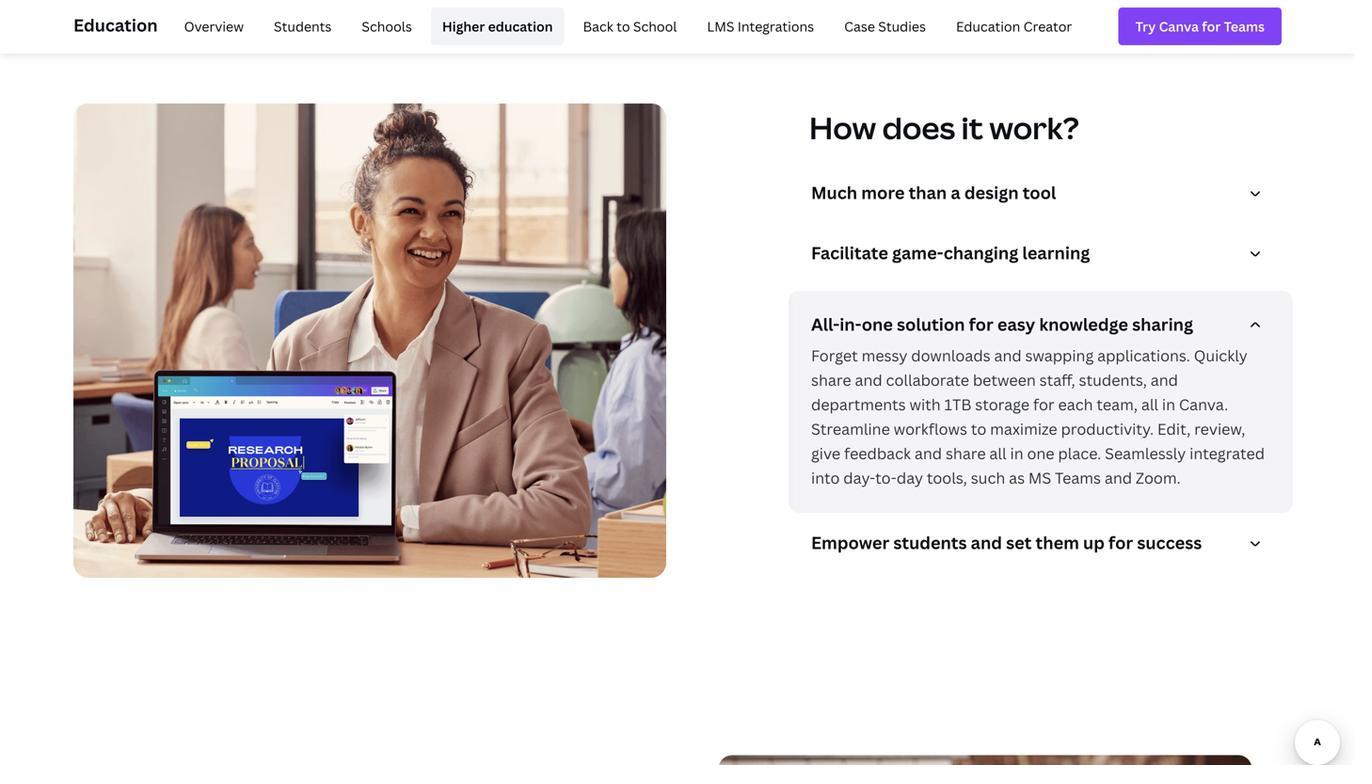 Task type: locate. For each thing, give the bounding box(es) containing it.
each
[[1059, 395, 1094, 415]]

share
[[812, 370, 852, 390], [946, 444, 986, 464]]

more
[[862, 181, 905, 204]]

0 horizontal spatial all
[[990, 444, 1007, 464]]

education creator
[[956, 17, 1073, 35]]

workflows
[[894, 419, 968, 439]]

for inside dropdown button
[[969, 313, 994, 336]]

ms
[[1029, 468, 1052, 488]]

all up such
[[990, 444, 1007, 464]]

0 vertical spatial in
[[1163, 395, 1176, 415]]

empower
[[812, 532, 890, 555]]

0 horizontal spatial for
[[969, 313, 994, 336]]

students link
[[263, 8, 343, 45]]

1 vertical spatial one
[[1028, 444, 1055, 464]]

back to school
[[583, 17, 677, 35]]

2 horizontal spatial for
[[1109, 532, 1134, 555]]

them
[[1036, 532, 1080, 555]]

applications.
[[1098, 346, 1191, 366]]

and left set
[[971, 532, 1003, 555]]

creator
[[1024, 17, 1073, 35]]

in
[[1163, 395, 1176, 415], [1011, 444, 1024, 464]]

all-in-one solution for easy knowledge sharing
[[812, 313, 1194, 336]]

for left easy
[[969, 313, 994, 336]]

and up departments
[[855, 370, 883, 390]]

0 vertical spatial to
[[617, 17, 630, 35]]

case studies link
[[833, 8, 938, 45]]

0 vertical spatial share
[[812, 370, 852, 390]]

share down forget
[[812, 370, 852, 390]]

to down "1tb"
[[971, 419, 987, 439]]

in up the edit, on the right bottom of the page
[[1163, 395, 1176, 415]]

0 vertical spatial for
[[969, 313, 994, 336]]

and
[[995, 346, 1022, 366], [855, 370, 883, 390], [1151, 370, 1179, 390], [915, 444, 942, 464], [1105, 468, 1133, 488], [971, 532, 1003, 555]]

0 vertical spatial one
[[862, 313, 893, 336]]

education for education creator
[[956, 17, 1021, 35]]

empower students and set them up for success
[[812, 532, 1202, 555]]

education for education
[[73, 14, 158, 37]]

for inside forget messy downloads and swapping applications. quickly share and collaborate between staff, students, and departments with 1tb storage for each team, all in canva. streamline workflows to maximize productivity. edit, review, give feedback and share all in one place. seamlessly integrated into day-to-day tools, such as ms teams and zoom.
[[1034, 395, 1055, 415]]

students
[[274, 17, 332, 35]]

education
[[488, 17, 553, 35]]

facilitate
[[812, 242, 889, 265]]

1 vertical spatial to
[[971, 419, 987, 439]]

does
[[883, 107, 956, 148]]

solution
[[897, 313, 965, 336]]

integrations
[[738, 17, 814, 35]]

1 horizontal spatial to
[[971, 419, 987, 439]]

in-
[[840, 313, 862, 336]]

case studies
[[845, 17, 926, 35]]

set
[[1006, 532, 1032, 555]]

to
[[617, 17, 630, 35], [971, 419, 987, 439]]

lms integrations
[[707, 17, 814, 35]]

1 horizontal spatial all
[[1142, 395, 1159, 415]]

and down the seamlessly
[[1105, 468, 1133, 488]]

0 horizontal spatial to
[[617, 17, 630, 35]]

all right team,
[[1142, 395, 1159, 415]]

1 vertical spatial for
[[1034, 395, 1055, 415]]

forget messy downloads and swapping applications. quickly share and collaborate between staff, students, and departments with 1tb storage for each team, all in canva. streamline workflows to maximize productivity. edit, review, give feedback and share all in one place. seamlessly integrated into day-to-day tools, such as ms teams and zoom.
[[812, 346, 1265, 488]]

1 horizontal spatial for
[[1034, 395, 1055, 415]]

it
[[962, 107, 984, 148]]

teams
[[1055, 468, 1101, 488]]

and inside dropdown button
[[971, 532, 1003, 555]]

swapping
[[1026, 346, 1094, 366]]

for down staff,
[[1034, 395, 1055, 415]]

work?
[[990, 107, 1080, 148]]

all
[[1142, 395, 1159, 415], [990, 444, 1007, 464]]

students,
[[1079, 370, 1148, 390]]

to inside forget messy downloads and swapping applications. quickly share and collaborate between staff, students, and departments with 1tb storage for each team, all in canva. streamline workflows to maximize productivity. edit, review, give feedback and share all in one place. seamlessly integrated into day-to-day tools, such as ms teams and zoom.
[[971, 419, 987, 439]]

education
[[73, 14, 158, 37], [956, 17, 1021, 35]]

menu bar
[[165, 8, 1084, 45]]

1 vertical spatial all
[[990, 444, 1007, 464]]

higher education
[[442, 17, 553, 35]]

1 vertical spatial share
[[946, 444, 986, 464]]

higher
[[442, 17, 485, 35]]

0 horizontal spatial one
[[862, 313, 893, 336]]

all-in-one solution for easy knowledge sharing button
[[812, 313, 1278, 344]]

to right back
[[617, 17, 630, 35]]

such
[[971, 468, 1006, 488]]

0 horizontal spatial education
[[73, 14, 158, 37]]

1 horizontal spatial education
[[956, 17, 1021, 35]]

overview link
[[173, 8, 255, 45]]

menu bar containing overview
[[165, 8, 1084, 45]]

much more than a design tool
[[812, 181, 1057, 204]]

to-
[[876, 468, 897, 488]]

between
[[973, 370, 1036, 390]]

1 horizontal spatial in
[[1163, 395, 1176, 415]]

for
[[969, 313, 994, 336], [1034, 395, 1055, 415], [1109, 532, 1134, 555]]

much
[[812, 181, 858, 204]]

schools
[[362, 17, 412, 35]]

empower students and set them up for success button
[[812, 532, 1278, 562]]

share up tools,
[[946, 444, 986, 464]]

zoom.
[[1136, 468, 1181, 488]]

in up "as"
[[1011, 444, 1024, 464]]

one
[[862, 313, 893, 336], [1028, 444, 1055, 464]]

0 horizontal spatial share
[[812, 370, 852, 390]]

feedback
[[844, 444, 911, 464]]

1 vertical spatial in
[[1011, 444, 1024, 464]]

productivity.
[[1061, 419, 1154, 439]]

how does it work?
[[810, 107, 1080, 148]]

sharing
[[1133, 313, 1194, 336]]

one up the "ms"
[[1028, 444, 1055, 464]]

1 horizontal spatial one
[[1028, 444, 1055, 464]]

0 vertical spatial all
[[1142, 395, 1159, 415]]

a
[[951, 181, 961, 204]]

for right up
[[1109, 532, 1134, 555]]

2 vertical spatial for
[[1109, 532, 1134, 555]]

one up messy
[[862, 313, 893, 336]]



Task type: describe. For each thing, give the bounding box(es) containing it.
place.
[[1059, 444, 1102, 464]]

student using canva image
[[73, 104, 667, 578]]

with
[[910, 395, 941, 415]]

forget
[[812, 346, 858, 366]]

to inside education "element"
[[617, 17, 630, 35]]

case
[[845, 17, 875, 35]]

edit,
[[1158, 419, 1191, 439]]

1 horizontal spatial share
[[946, 444, 986, 464]]

education creator link
[[945, 8, 1084, 45]]

departments
[[812, 395, 906, 415]]

day-
[[844, 468, 876, 488]]

0 horizontal spatial in
[[1011, 444, 1024, 464]]

canva.
[[1180, 395, 1229, 415]]

streamline
[[812, 419, 890, 439]]

game-
[[893, 242, 944, 265]]

downloads
[[912, 346, 991, 366]]

easy
[[998, 313, 1036, 336]]

review,
[[1195, 419, 1246, 439]]

education element
[[73, 0, 1282, 53]]

than
[[909, 181, 947, 204]]

back
[[583, 17, 614, 35]]

messy
[[862, 346, 908, 366]]

and up between at the right
[[995, 346, 1022, 366]]

much more than a design tool button
[[812, 181, 1278, 212]]

one inside forget messy downloads and swapping applications. quickly share and collaborate between staff, students, and departments with 1tb storage for each team, all in canva. streamline workflows to maximize productivity. edit, review, give feedback and share all in one place. seamlessly integrated into day-to-day tools, such as ms teams and zoom.
[[1028, 444, 1055, 464]]

all-
[[812, 313, 840, 336]]

up
[[1084, 532, 1105, 555]]

facilitate game-changing learning button
[[812, 242, 1278, 272]]

one inside dropdown button
[[862, 313, 893, 336]]

staff,
[[1040, 370, 1076, 390]]

integrated
[[1190, 444, 1265, 464]]

seamlessly
[[1105, 444, 1186, 464]]

1tb
[[945, 395, 972, 415]]

higher education link
[[431, 8, 564, 45]]

give
[[812, 444, 841, 464]]

changing
[[944, 242, 1019, 265]]

lms integrations link
[[696, 8, 826, 45]]

schools link
[[351, 8, 423, 45]]

day
[[897, 468, 924, 488]]

knowledge
[[1040, 313, 1129, 336]]

learning
[[1023, 242, 1090, 265]]

lms
[[707, 17, 735, 35]]

tool
[[1023, 181, 1057, 204]]

maximize
[[991, 419, 1058, 439]]

how
[[810, 107, 877, 148]]

quickly
[[1194, 346, 1248, 366]]

and down applications.
[[1151, 370, 1179, 390]]

back to school link
[[572, 8, 689, 45]]

facilitate game-changing learning
[[812, 242, 1090, 265]]

menu bar inside education "element"
[[165, 8, 1084, 45]]

and down workflows
[[915, 444, 942, 464]]

collaborate
[[886, 370, 970, 390]]

tools,
[[927, 468, 968, 488]]

students
[[894, 532, 967, 555]]

into
[[812, 468, 840, 488]]

as
[[1009, 468, 1025, 488]]

for inside dropdown button
[[1109, 532, 1134, 555]]

overview
[[184, 17, 244, 35]]

team,
[[1097, 395, 1138, 415]]

success
[[1138, 532, 1202, 555]]

school
[[633, 17, 677, 35]]

studies
[[879, 17, 926, 35]]

design
[[965, 181, 1019, 204]]

storage
[[976, 395, 1030, 415]]



Task type: vqa. For each thing, say whether or not it's contained in the screenshot.
the leftmost Education
yes



